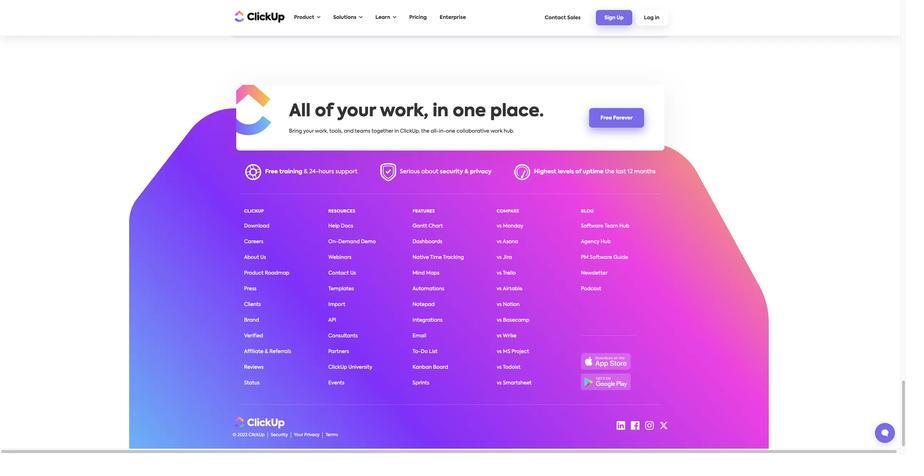 Task type: vqa. For each thing, say whether or not it's contained in the screenshot.
Workspace
no



Task type: describe. For each thing, give the bounding box(es) containing it.
us for about us
[[260, 255, 266, 260]]

vs for vs airtable
[[497, 287, 502, 292]]

security & privacy link
[[440, 169, 492, 175]]

product roadmap
[[244, 271, 290, 276]]

vs notion link
[[497, 302, 520, 307]]

careers
[[244, 239, 264, 244]]

log in link
[[636, 10, 668, 25]]

0 vertical spatial work,
[[380, 103, 429, 120]]

reviews
[[244, 365, 264, 370]]

1 vertical spatial your
[[303, 129, 314, 134]]

agency hub
[[581, 239, 611, 244]]

terms link
[[323, 432, 338, 439]]

demand
[[338, 239, 360, 244]]

import link
[[328, 302, 346, 307]]

follow clickup on facebook image
[[631, 422, 640, 430]]

referrals
[[270, 349, 291, 354]]

vs for vs smartsheet
[[497, 381, 502, 386]]

learn
[[376, 15, 391, 20]]

vs for vs basecamp
[[497, 318, 502, 323]]

vs smartsheet
[[497, 381, 532, 386]]

product roadmap link
[[244, 271, 290, 276]]

help
[[328, 224, 340, 229]]

vs smartsheet link
[[497, 381, 532, 386]]

1 vertical spatial of
[[576, 169, 582, 175]]

docs
[[341, 224, 353, 229]]

©
[[233, 433, 236, 438]]

chart
[[429, 224, 443, 229]]

follow clickup on instagram image
[[646, 422, 654, 430]]

levels
[[558, 169, 574, 175]]

vs for vs trello
[[497, 271, 502, 276]]

gantt
[[413, 224, 427, 229]]

podcast
[[581, 287, 602, 292]]

© 2023 clickup
[[233, 433, 265, 438]]

import
[[328, 302, 346, 307]]

bring your work, tools, and teams together in clickup, the all-in-one collaborative work hub.
[[289, 129, 514, 134]]

vs for vs wrike
[[497, 334, 502, 339]]

download
[[244, 224, 270, 229]]

follow clickup on linkedin image
[[617, 422, 626, 430]]

support
[[336, 169, 358, 175]]

vs notion
[[497, 302, 520, 307]]

in-
[[439, 129, 446, 134]]

trello
[[503, 271, 516, 276]]

privacy
[[470, 169, 492, 175]]

contact us link
[[328, 271, 356, 276]]

24-hours support link
[[309, 169, 358, 175]]

1 vertical spatial hub
[[601, 239, 611, 244]]

ms
[[503, 349, 511, 354]]

vs airtable link
[[497, 287, 523, 292]]

to-do list link
[[413, 349, 438, 354]]

sprints
[[413, 381, 430, 386]]

email
[[413, 334, 426, 339]]

kanban
[[413, 365, 432, 370]]

brand link
[[244, 318, 259, 323]]

contact us
[[328, 271, 356, 276]]

software team hub link
[[581, 224, 630, 229]]

security link
[[268, 432, 288, 439]]

newsletter
[[581, 271, 608, 276]]

blog
[[581, 209, 594, 214]]

log
[[644, 15, 654, 20]]

forever
[[613, 116, 633, 121]]

pricing link
[[406, 10, 431, 25]]

log in
[[644, 15, 660, 20]]

apple app store image
[[581, 353, 631, 370]]

icon of a shield image
[[380, 163, 397, 181]]

clients link
[[244, 302, 261, 307]]

product for product
[[294, 15, 314, 20]]

clickup logo image
[[225, 80, 272, 135]]

university
[[349, 365, 373, 370]]

do
[[421, 349, 428, 354]]

templates
[[328, 287, 354, 292]]

1 vertical spatial software
[[590, 255, 613, 260]]

1 horizontal spatial &
[[304, 169, 308, 175]]

and
[[344, 129, 354, 134]]

clickup university
[[328, 365, 373, 370]]

to-
[[413, 349, 421, 354]]

list
[[429, 349, 438, 354]]

features
[[413, 209, 435, 214]]

all of your work, in one place.
[[289, 103, 544, 120]]

affiliate & referrals link
[[244, 349, 291, 354]]

training
[[279, 169, 303, 175]]

follow clickup on twitter image
[[660, 422, 668, 430]]

wrike
[[503, 334, 517, 339]]

help docs link
[[328, 224, 353, 229]]

about
[[244, 255, 259, 260]]

hours
[[319, 169, 334, 175]]

vs for vs todoist
[[497, 365, 502, 370]]

roadmap
[[265, 271, 290, 276]]

work
[[491, 129, 503, 134]]

serious about security & privacy
[[400, 169, 492, 175]]

to-do list
[[413, 349, 438, 354]]

consultants link
[[328, 334, 358, 339]]

sales
[[568, 15, 581, 20]]

free for free training & 24-hours support
[[265, 169, 278, 175]]

native
[[413, 255, 429, 260]]

todoist
[[503, 365, 521, 370]]

vs jira link
[[497, 255, 512, 260]]

podcast link
[[581, 287, 602, 292]]

demo
[[361, 239, 376, 244]]

affiliate
[[244, 349, 264, 354]]

0 vertical spatial hub
[[620, 224, 630, 229]]

about us
[[244, 255, 266, 260]]

mind maps
[[413, 271, 440, 276]]

vs for vs asana
[[497, 239, 502, 244]]

enterprise
[[440, 15, 466, 20]]

google play store image
[[581, 374, 631, 390]]

consultants
[[328, 334, 358, 339]]

status
[[244, 381, 260, 386]]

blog link
[[581, 209, 594, 214]]

clickup for clickup
[[244, 209, 264, 214]]

free forever
[[601, 116, 633, 121]]



Task type: locate. For each thing, give the bounding box(es) containing it.
0 horizontal spatial contact
[[328, 271, 349, 276]]

contact inside button
[[545, 15, 566, 20]]

vs left trello
[[497, 271, 502, 276]]

brand
[[244, 318, 259, 323]]

tools,
[[330, 129, 343, 134]]

&
[[304, 169, 308, 175], [465, 169, 469, 175], [265, 349, 268, 354]]

basecamp
[[503, 318, 530, 323]]

pricing
[[409, 15, 427, 20]]

press
[[244, 287, 257, 292]]

1 vertical spatial one
[[446, 129, 456, 134]]

vs left basecamp
[[497, 318, 502, 323]]

in left clickup,
[[395, 129, 399, 134]]

in right log
[[655, 15, 660, 20]]

free forever button
[[589, 108, 644, 128]]

vs left asana
[[497, 239, 502, 244]]

0 horizontal spatial free
[[265, 169, 278, 175]]

the left last
[[605, 169, 615, 175]]

1 vs from the top
[[497, 224, 502, 229]]

work, left tools, in the top of the page
[[315, 129, 328, 134]]

7 vs from the top
[[497, 318, 502, 323]]

highest levels of uptime link
[[534, 169, 604, 175]]

1 horizontal spatial of
[[576, 169, 582, 175]]

clickup for clickup university
[[328, 365, 347, 370]]

hub.
[[504, 129, 514, 134]]

careers link
[[244, 239, 264, 244]]

0 vertical spatial clickup
[[244, 209, 264, 214]]

vs basecamp link
[[497, 318, 530, 323]]

& left 24- at the left of the page
[[304, 169, 308, 175]]

free
[[601, 116, 612, 121], [265, 169, 278, 175]]

6 vs from the top
[[497, 302, 502, 307]]

vs todoist
[[497, 365, 521, 370]]

0 horizontal spatial work,
[[315, 129, 328, 134]]

time
[[430, 255, 442, 260]]

1 vertical spatial product
[[244, 271, 264, 276]]

0 horizontal spatial product
[[244, 271, 264, 276]]

vs left smartsheet
[[497, 381, 502, 386]]

0 vertical spatial the
[[421, 129, 430, 134]]

clickup image
[[233, 9, 285, 23]]

one up collaborative
[[453, 103, 486, 120]]

free inside button
[[601, 116, 612, 121]]

sign up
[[605, 15, 624, 20]]

1 horizontal spatial the
[[605, 169, 615, 175]]

sign
[[605, 15, 616, 20]]

notepad
[[413, 302, 435, 307]]

events
[[328, 381, 345, 386]]

one right all-
[[446, 129, 456, 134]]

1 vertical spatial clickup
[[328, 365, 347, 370]]

newsletter link
[[581, 271, 608, 276]]

integrations link
[[413, 318, 443, 323]]

10 vs from the top
[[497, 365, 502, 370]]

asana
[[503, 239, 518, 244]]

integrations
[[413, 318, 443, 323]]

security
[[271, 433, 288, 438]]

icon of an odometer image
[[515, 164, 531, 180]]

your privacy
[[294, 433, 320, 438]]

0 vertical spatial your
[[337, 103, 376, 120]]

0 vertical spatial product
[[294, 15, 314, 20]]

press link
[[244, 287, 257, 292]]

2 horizontal spatial in
[[655, 15, 660, 20]]

enterprise link
[[436, 10, 470, 25]]

automations link
[[413, 287, 445, 292]]

teams
[[355, 129, 371, 134]]

smartsheet
[[503, 381, 532, 386]]

3 vs from the top
[[497, 255, 502, 260]]

clickup up download
[[244, 209, 264, 214]]

software down blog
[[581, 224, 604, 229]]

in up in-
[[433, 103, 449, 120]]

contact down webinars
[[328, 271, 349, 276]]

0 vertical spatial free
[[601, 116, 612, 121]]

0 vertical spatial software
[[581, 224, 604, 229]]

notepad link
[[413, 302, 435, 307]]

notion
[[503, 302, 520, 307]]

us up templates link
[[350, 271, 356, 276]]

free left forever
[[601, 116, 612, 121]]

your right bring
[[303, 129, 314, 134]]

affiliate & referrals
[[244, 349, 291, 354]]

1 horizontal spatial us
[[350, 271, 356, 276]]

webinars
[[328, 255, 352, 260]]

1 horizontal spatial product
[[294, 15, 314, 20]]

9 vs from the top
[[497, 349, 502, 354]]

1 vertical spatial free
[[265, 169, 278, 175]]

clickup university link
[[328, 365, 373, 370]]

& right "affiliate"
[[265, 349, 268, 354]]

1 vertical spatial the
[[605, 169, 615, 175]]

vs left monday
[[497, 224, 502, 229]]

1 vertical spatial contact
[[328, 271, 349, 276]]

clickup down partners
[[328, 365, 347, 370]]

vs left notion
[[497, 302, 502, 307]]

vs wrike
[[497, 334, 517, 339]]

0 vertical spatial of
[[315, 103, 333, 120]]

vs asana
[[497, 239, 518, 244]]

vs for vs notion
[[497, 302, 502, 307]]

8 vs from the top
[[497, 334, 502, 339]]

2 vertical spatial in
[[395, 129, 399, 134]]

your up teams
[[337, 103, 376, 120]]

contact sales
[[545, 15, 581, 20]]

product for product roadmap
[[244, 271, 264, 276]]

contact left sales
[[545, 15, 566, 20]]

hub right team
[[620, 224, 630, 229]]

free for free forever
[[601, 116, 612, 121]]

contact for contact us
[[328, 271, 349, 276]]

4 vs from the top
[[497, 271, 502, 276]]

2 vertical spatial clickup
[[249, 433, 265, 438]]

vs monday link
[[497, 224, 524, 229]]

0 horizontal spatial &
[[265, 349, 268, 354]]

software right pm
[[590, 255, 613, 260]]

2 vs from the top
[[497, 239, 502, 244]]

product inside dropdown button
[[294, 15, 314, 20]]

0 vertical spatial one
[[453, 103, 486, 120]]

on-
[[328, 239, 338, 244]]

the left all-
[[421, 129, 430, 134]]

product button
[[291, 10, 324, 25]]

reviews link
[[244, 365, 264, 370]]

clickup right 2023
[[249, 433, 265, 438]]

contact for contact sales
[[545, 15, 566, 20]]

vs ms project
[[497, 349, 529, 354]]

automations
[[413, 287, 445, 292]]

us right the about
[[260, 255, 266, 260]]

0 horizontal spatial your
[[303, 129, 314, 134]]

vs trello link
[[497, 271, 516, 276]]

vs left wrike
[[497, 334, 502, 339]]

vs for vs ms project
[[497, 349, 502, 354]]

12
[[628, 169, 633, 175]]

solutions button
[[330, 10, 366, 25]]

1 horizontal spatial your
[[337, 103, 376, 120]]

1 horizontal spatial contact
[[545, 15, 566, 20]]

sprints link
[[413, 381, 430, 386]]

1 vertical spatial us
[[350, 271, 356, 276]]

vs airtable
[[497, 287, 523, 292]]

1 vertical spatial work,
[[315, 129, 328, 134]]

email link
[[413, 334, 426, 339]]

0 horizontal spatial in
[[395, 129, 399, 134]]

serious
[[400, 169, 420, 175]]

vs left ms
[[497, 349, 502, 354]]

0 horizontal spatial the
[[421, 129, 430, 134]]

resources
[[328, 209, 355, 214]]

1 horizontal spatial free
[[601, 116, 612, 121]]

vs left todoist
[[497, 365, 502, 370]]

hub
[[620, 224, 630, 229], [601, 239, 611, 244]]

1 horizontal spatial hub
[[620, 224, 630, 229]]

0 horizontal spatial of
[[315, 103, 333, 120]]

0 horizontal spatial hub
[[601, 239, 611, 244]]

vs for vs monday
[[497, 224, 502, 229]]

agency hub link
[[581, 239, 611, 244]]

11 vs from the top
[[497, 381, 502, 386]]

1 horizontal spatial work,
[[380, 103, 429, 120]]

product
[[294, 15, 314, 20], [244, 271, 264, 276]]

hub right agency
[[601, 239, 611, 244]]

dashboards
[[413, 239, 443, 244]]

icon of life preserver ring image
[[245, 164, 262, 180]]

features link
[[413, 209, 435, 214]]

gantt chart
[[413, 224, 443, 229]]

events link
[[328, 381, 345, 386]]

of up tools, in the top of the page
[[315, 103, 333, 120]]

work, up 'bring your work, tools, and teams together in clickup, the all-in-one collaborative work hub.'
[[380, 103, 429, 120]]

privacy
[[304, 433, 320, 438]]

5 vs from the top
[[497, 287, 502, 292]]

learn button
[[372, 10, 400, 25]]

about
[[421, 169, 439, 175]]

free training & 24-hours support
[[265, 169, 358, 175]]

0 vertical spatial in
[[655, 15, 660, 20]]

free right icon of life preserver ring
[[265, 169, 278, 175]]

vs left jira
[[497, 255, 502, 260]]

vs monday
[[497, 224, 524, 229]]

gantt chart link
[[413, 224, 443, 229]]

1 vertical spatial in
[[433, 103, 449, 120]]

highest
[[534, 169, 557, 175]]

vs wrike link
[[497, 334, 517, 339]]

kanban board link
[[413, 365, 448, 370]]

up
[[617, 15, 624, 20]]

0 vertical spatial contact
[[545, 15, 566, 20]]

vs todoist link
[[497, 365, 521, 370]]

0 horizontal spatial us
[[260, 255, 266, 260]]

& left privacy
[[465, 169, 469, 175]]

us for contact us
[[350, 271, 356, 276]]

clickup,
[[400, 129, 420, 134]]

your
[[337, 103, 376, 120], [303, 129, 314, 134]]

of right levels
[[576, 169, 582, 175]]

months
[[635, 169, 656, 175]]

vs for vs jira
[[497, 255, 502, 260]]

vs left airtable
[[497, 287, 502, 292]]

2 horizontal spatial &
[[465, 169, 469, 175]]

clients
[[244, 302, 261, 307]]

jira
[[503, 255, 512, 260]]

24-
[[309, 169, 319, 175]]

0 vertical spatial us
[[260, 255, 266, 260]]

1 horizontal spatial in
[[433, 103, 449, 120]]

compare link
[[497, 209, 519, 214]]



